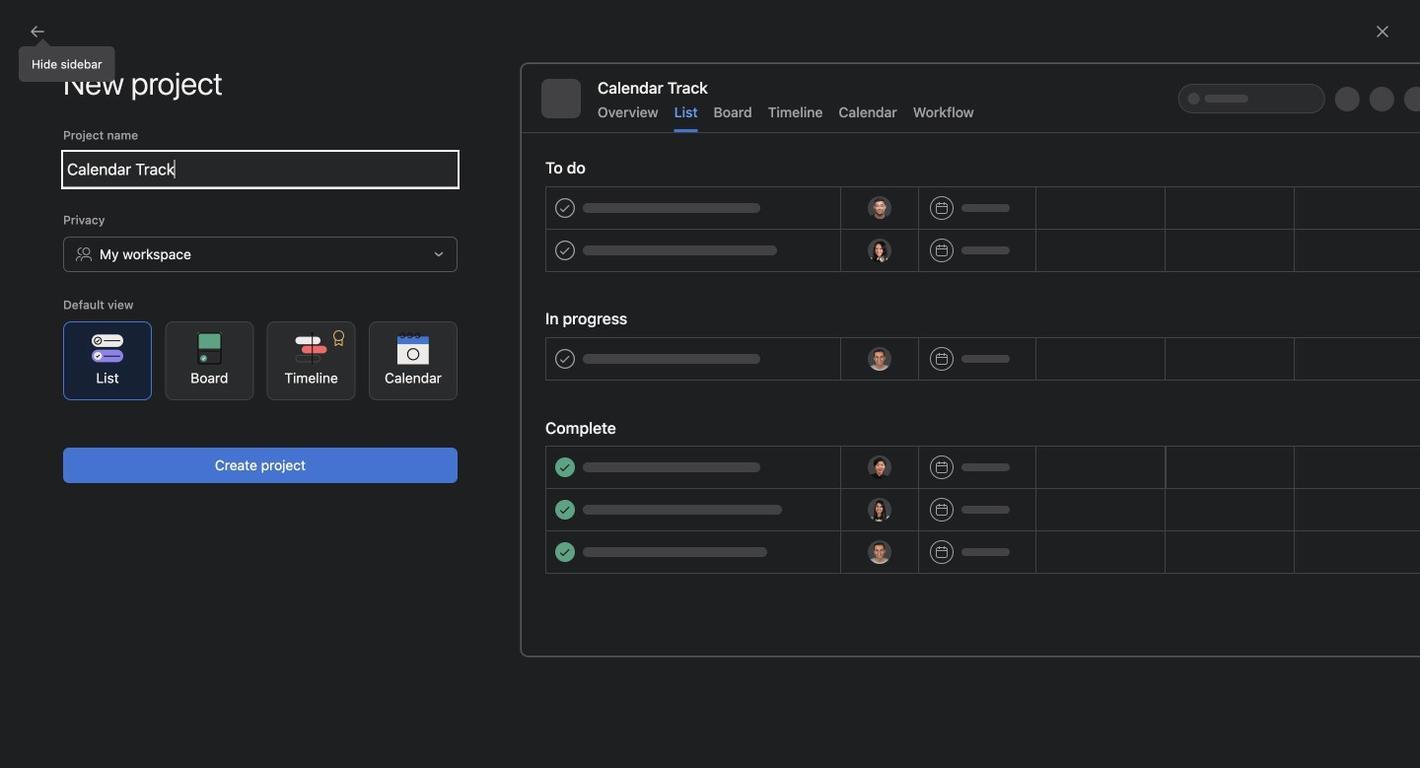 Task type: describe. For each thing, give the bounding box(es) containing it.
1 add task image from the left
[[783, 186, 799, 201]]

0 vertical spatial mark complete image
[[874, 235, 898, 259]]

global element
[[0, 48, 237, 167]]

2 mark complete image from the top
[[274, 334, 298, 357]]

hide sidebar image
[[26, 16, 41, 32]]

close image
[[1375, 24, 1391, 39]]

2 add task image from the left
[[1083, 186, 1099, 201]]



Task type: vqa. For each thing, say whether or not it's contained in the screenshot.
Hide sidebar icon
yes



Task type: locate. For each thing, give the bounding box(es) containing it.
mark complete image
[[274, 235, 298, 259], [274, 334, 298, 357]]

1 vertical spatial mark complete image
[[874, 334, 898, 357]]

0 horizontal spatial add task image
[[783, 186, 799, 201]]

starred element
[[0, 314, 237, 385]]

2 horizontal spatial add task image
[[1383, 186, 1399, 201]]

go back image
[[30, 24, 45, 39]]

tooltip
[[20, 41, 114, 81]]

0 vertical spatial mark complete image
[[274, 235, 298, 259]]

projects element
[[0, 385, 237, 519]]

2 vertical spatial mark complete image
[[274, 432, 298, 456]]

None text field
[[63, 152, 458, 187]]

1 mark complete image from the top
[[274, 235, 298, 259]]

add task image
[[783, 186, 799, 201], [1083, 186, 1099, 201], [1383, 186, 1399, 201]]

Mark complete checkbox
[[274, 235, 298, 259], [274, 334, 298, 357], [874, 334, 898, 357], [274, 432, 298, 456]]

1 vertical spatial mark complete image
[[274, 334, 298, 357]]

insights element
[[0, 180, 237, 314]]

3 add task image from the left
[[1383, 186, 1399, 201]]

Mark complete checkbox
[[874, 235, 898, 259]]

1 horizontal spatial add task image
[[1083, 186, 1099, 201]]

mark complete image
[[874, 235, 898, 259], [874, 334, 898, 357], [274, 432, 298, 456]]

this is a preview of your project image
[[521, 63, 1421, 657]]



